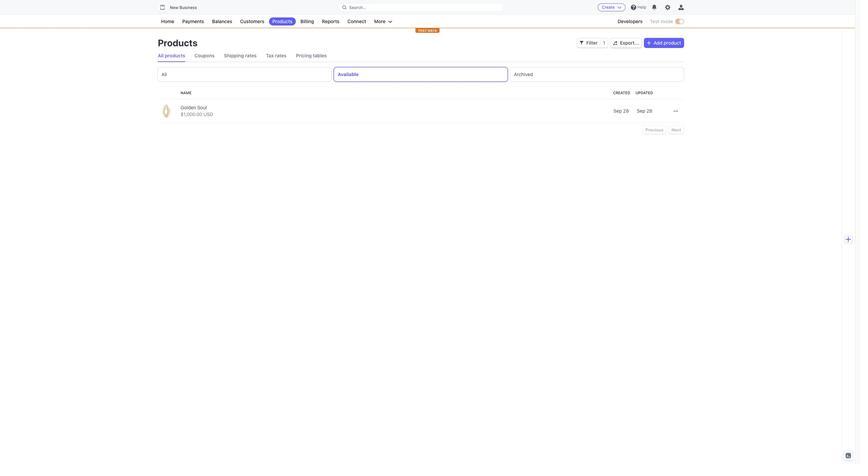 Task type: locate. For each thing, give the bounding box(es) containing it.
billing link
[[297, 17, 318, 25]]

all down all products link
[[162, 71, 167, 77]]

0 horizontal spatial 28
[[624, 108, 629, 114]]

sep down updated
[[637, 108, 646, 114]]

business
[[180, 5, 197, 10]]

svg image inside export... popup button
[[614, 41, 618, 45]]

add product
[[654, 40, 682, 46]]

previous
[[646, 127, 664, 132]]

products up products
[[158, 37, 198, 48]]

home link
[[158, 17, 178, 25]]

all inside button
[[162, 71, 167, 77]]

coupons link
[[195, 50, 215, 62]]

test data
[[418, 29, 437, 33]]

all for all products
[[158, 53, 164, 58]]

balances
[[212, 18, 232, 24]]

tab list
[[158, 50, 684, 62], [158, 67, 684, 81]]

svg image
[[647, 41, 651, 45], [674, 109, 678, 113]]

customers
[[240, 18, 265, 24]]

tab list containing all
[[158, 67, 684, 81]]

test
[[651, 18, 660, 24]]

0 horizontal spatial svg image
[[580, 41, 584, 45]]

0 horizontal spatial rates
[[245, 53, 257, 58]]

sep 28 down updated
[[637, 108, 653, 114]]

2 rates from the left
[[275, 53, 287, 58]]

0 vertical spatial tab list
[[158, 50, 684, 62]]

help
[[638, 5, 647, 10]]

billing
[[301, 18, 314, 24]]

rates for tax rates
[[275, 53, 287, 58]]

mode
[[661, 18, 674, 24]]

1 horizontal spatial sep 28
[[637, 108, 653, 114]]

sep 28 link
[[447, 105, 632, 117], [635, 105, 666, 117]]

0 horizontal spatial sep
[[614, 108, 622, 114]]

pricing tables
[[296, 53, 327, 58]]

0 vertical spatial all
[[158, 53, 164, 58]]

tax rates link
[[266, 50, 287, 62]]

products
[[165, 53, 185, 58]]

shipping rates link
[[224, 50, 257, 62]]

0 horizontal spatial sep 28
[[614, 108, 629, 114]]

all
[[158, 53, 164, 58], [162, 71, 167, 77]]

rates right tax
[[275, 53, 287, 58]]

test mode
[[651, 18, 674, 24]]

28 down updated
[[647, 108, 653, 114]]

28
[[624, 108, 629, 114], [647, 108, 653, 114]]

28 down created
[[624, 108, 629, 114]]

1 tab list from the top
[[158, 50, 684, 62]]

sep
[[614, 108, 622, 114], [637, 108, 646, 114]]

sep 28 for 2nd sep 28 link from left
[[637, 108, 653, 114]]

products
[[273, 18, 293, 24], [158, 37, 198, 48]]

1 horizontal spatial sep 28 link
[[635, 105, 666, 117]]

payments link
[[179, 17, 208, 25]]

svg image right 1
[[614, 41, 618, 45]]

1 horizontal spatial 28
[[647, 108, 653, 114]]

1 sep from the left
[[614, 108, 622, 114]]

2 tab list from the top
[[158, 67, 684, 81]]

svg image left add on the top right
[[647, 41, 651, 45]]

1 horizontal spatial rates
[[275, 53, 287, 58]]

1 vertical spatial all
[[162, 71, 167, 77]]

all left products
[[158, 53, 164, 58]]

rates
[[245, 53, 257, 58], [275, 53, 287, 58]]

available
[[338, 71, 359, 77]]

2 svg image from the left
[[614, 41, 618, 45]]

0 horizontal spatial sep 28 link
[[447, 105, 632, 117]]

sep 28 down created
[[614, 108, 629, 114]]

1 horizontal spatial svg image
[[614, 41, 618, 45]]

connect
[[348, 18, 366, 24]]

golden
[[181, 105, 196, 110]]

reports link
[[319, 17, 343, 25]]

svg image inside add product 'link'
[[647, 41, 651, 45]]

0 horizontal spatial svg image
[[647, 41, 651, 45]]

sep 28 for 1st sep 28 link
[[614, 108, 629, 114]]

developers link
[[615, 17, 646, 25]]

updated
[[636, 91, 654, 95]]

new
[[170, 5, 179, 10]]

available button
[[334, 67, 508, 81]]

1 horizontal spatial products
[[273, 18, 293, 24]]

pricing tables link
[[296, 50, 327, 62]]

data
[[428, 29, 437, 33]]

1 vertical spatial tab list
[[158, 67, 684, 81]]

archived
[[514, 71, 533, 77]]

2 sep 28 from the left
[[637, 108, 653, 114]]

1 rates from the left
[[245, 53, 257, 58]]

next button
[[669, 126, 684, 134]]

1 sep 28 from the left
[[614, 108, 629, 114]]

products left billing
[[273, 18, 293, 24]]

sep down created
[[614, 108, 622, 114]]

0 vertical spatial svg image
[[647, 41, 651, 45]]

svg image up next
[[674, 109, 678, 113]]

0 horizontal spatial products
[[158, 37, 198, 48]]

sep 28
[[614, 108, 629, 114], [637, 108, 653, 114]]

1 horizontal spatial svg image
[[674, 109, 678, 113]]

all products
[[158, 53, 185, 58]]

shipping rates
[[224, 53, 257, 58]]

rates right shipping
[[245, 53, 257, 58]]

more
[[374, 18, 386, 24]]

1 horizontal spatial sep
[[637, 108, 646, 114]]

filter
[[587, 40, 598, 46]]

svg image left filter
[[580, 41, 584, 45]]

tables
[[313, 53, 327, 58]]

all for all
[[162, 71, 167, 77]]

svg image
[[580, 41, 584, 45], [614, 41, 618, 45]]

help button
[[629, 2, 649, 13]]

add product link
[[645, 38, 684, 48]]

usd
[[204, 111, 213, 117]]



Task type: vqa. For each thing, say whether or not it's contained in the screenshot.
For subscriptions and customers, this determines how long this coupon will apply once redeemed. One-off invoices accept both "once" and "forever" coupons.
no



Task type: describe. For each thing, give the bounding box(es) containing it.
test
[[418, 29, 427, 33]]

export... button
[[611, 38, 642, 48]]

create
[[602, 5, 615, 10]]

payments
[[182, 18, 204, 24]]

2 28 from the left
[[647, 108, 653, 114]]

1 svg image from the left
[[580, 41, 584, 45]]

rates for shipping rates
[[245, 53, 257, 58]]

pricing
[[296, 53, 312, 58]]

1 vertical spatial products
[[158, 37, 198, 48]]

all button
[[158, 67, 332, 81]]

previous button
[[643, 126, 667, 134]]

2 sep from the left
[[637, 108, 646, 114]]

name
[[181, 91, 192, 95]]

2 sep 28 link from the left
[[635, 105, 666, 117]]

home
[[161, 18, 174, 24]]

product
[[664, 40, 682, 46]]

export...
[[620, 40, 639, 46]]

tab list containing all products
[[158, 50, 684, 62]]

soul
[[197, 105, 207, 110]]

1 28 from the left
[[624, 108, 629, 114]]

1 vertical spatial svg image
[[674, 109, 678, 113]]

customers link
[[237, 17, 268, 25]]

connect link
[[344, 17, 370, 25]]

$1,000.00
[[181, 111, 202, 117]]

products link
[[269, 17, 296, 25]]

more button
[[371, 17, 396, 25]]

create button
[[598, 3, 626, 11]]

next
[[672, 127, 682, 132]]

search…
[[350, 5, 366, 10]]

all products link
[[158, 50, 185, 62]]

archived button
[[511, 67, 684, 81]]

new business
[[170, 5, 197, 10]]

tax
[[266, 53, 274, 58]]

golden soul $1,000.00 usd
[[181, 105, 213, 117]]

new business button
[[158, 3, 204, 12]]

created
[[614, 91, 631, 95]]

balances link
[[209, 17, 236, 25]]

0 vertical spatial products
[[273, 18, 293, 24]]

1 sep 28 link from the left
[[447, 105, 632, 117]]

1
[[604, 40, 606, 46]]

tax rates
[[266, 53, 287, 58]]

Search… text field
[[339, 3, 504, 12]]

coupons
[[195, 53, 215, 58]]

shipping
[[224, 53, 244, 58]]

developers
[[618, 18, 643, 24]]

Search… search field
[[339, 3, 504, 12]]

add
[[654, 40, 663, 46]]

reports
[[322, 18, 340, 24]]



